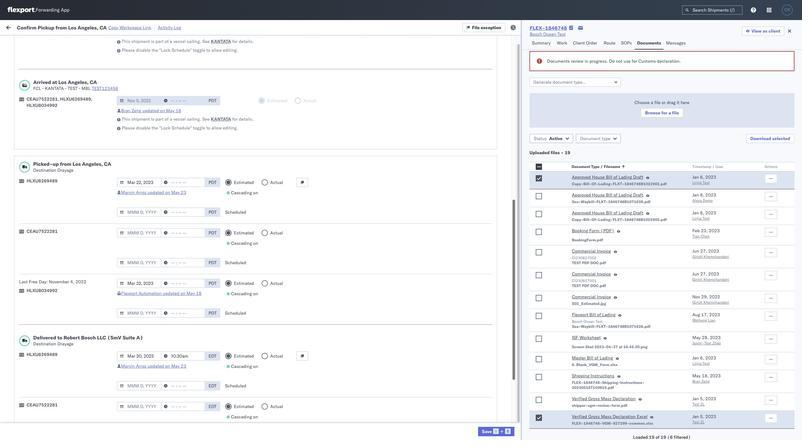 Task type: locate. For each thing, give the bounding box(es) containing it.
0 vertical spatial bosch ocean test
[[530, 31, 566, 37]]

doc.pdf for ci230627001
[[591, 283, 606, 288]]

waybill- for jan
[[581, 199, 597, 204]]

0 vertical spatial kantata link
[[211, 38, 231, 45]]

waybill-
[[581, 199, 597, 204], [581, 324, 597, 329]]

0 vertical spatial copy-bill-of-lading-flxt-1846748b1022902.pdf
[[572, 181, 667, 186]]

1 vertical spatial 5,
[[700, 414, 704, 419]]

los inside arrived at los angeles, ca fcl • kantata • test • mbl test123456
[[58, 79, 67, 85]]

jan for verified gross mass declaration excel link
[[693, 414, 699, 419]]

1 6, from the top
[[700, 174, 704, 180]]

1 horizontal spatial flexport
[[572, 312, 589, 318]]

drayage down up at the left top
[[57, 167, 74, 173]]

verified down shipper-
[[572, 414, 587, 419]]

6, down alexa
[[700, 210, 704, 216]]

2 / from the left
[[712, 164, 715, 169]]

approved
[[572, 174, 591, 180], [572, 192, 591, 198], [572, 210, 591, 216]]

2023 inside jan 8, 2023 alexa demo
[[706, 192, 716, 198]]

2 vertical spatial commercial
[[572, 294, 596, 300]]

-- : -- -- text field
[[161, 96, 205, 105], [161, 308, 205, 318], [161, 351, 205, 361]]

documents inside documents button
[[637, 40, 661, 46]]

may
[[166, 108, 175, 113], [171, 190, 180, 195], [187, 291, 195, 296], [693, 335, 701, 340], [171, 363, 180, 369], [693, 373, 701, 379]]

1 sea- from the top
[[572, 199, 581, 204]]

2 vertical spatial commercial invoice
[[572, 294, 611, 300]]

mass
[[601, 396, 612, 401], [601, 414, 612, 419]]

1 house from the top
[[592, 174, 605, 180]]

may inside may 28, 2023 jason-test zhao
[[693, 335, 701, 340]]

1 vertical spatial flexport
[[572, 312, 589, 318]]

2 commercial invoice from the top
[[572, 271, 611, 277]]

• up hlxu6269489,
[[65, 86, 67, 91]]

of- up form
[[592, 217, 599, 222]]

1846748b1071626.pdf for aug 17, 2023
[[608, 324, 651, 329]]

3 girish from the top
[[693, 300, 703, 305]]

23,
[[701, 228, 708, 234]]

0 vertical spatial ocean
[[544, 31, 556, 37]]

2 doc.pdf from the top
[[591, 283, 606, 288]]

2 vertical spatial khemchandani
[[704, 300, 729, 305]]

jan 5, 2023 test zl for verified gross mass declaration
[[693, 396, 716, 407]]

1846748- up 20230518t150615.pdf
[[584, 380, 602, 385]]

test pdf doc.pdf down ci230627002
[[572, 260, 606, 265]]

this down the "copy workspace link" button
[[122, 39, 130, 44]]

hlxu6269489 down delivered
[[27, 352, 58, 357]]

1 horizontal spatial documents
[[637, 40, 661, 46]]

2 1846748- from the top
[[584, 421, 602, 426]]

bosch up summary
[[530, 31, 542, 37]]

girish
[[693, 254, 703, 259], [693, 277, 703, 282], [693, 300, 703, 305]]

1 vertical spatial please disable the "lock schedule" toggle to allow editing.
[[122, 125, 238, 131]]

1846748- inside flex-1846748-shipping-instructions- 20230518t150615.pdf
[[584, 380, 602, 385]]

flex- up summary
[[530, 25, 545, 31]]

2 marvin arroz updated on may 23 from the top
[[121, 363, 186, 369]]

commercial for ci230627001
[[572, 271, 596, 277]]

Search Shipments (/) text field
[[682, 5, 743, 15]]

commercial invoice up s02_estimated.jpg
[[572, 294, 611, 300]]

1 vertical spatial file
[[672, 110, 679, 116]]

1 vertical spatial arroz
[[136, 363, 147, 369]]

lading inside master bill of lading link
[[600, 355, 613, 361]]

commercial invoice link for ci230627001
[[572, 271, 611, 278]]

0 vertical spatial "lock
[[159, 47, 171, 53]]

mmm d, yyyy text field for fourth -- : -- -- text field
[[117, 258, 161, 267]]

angeles, for up
[[82, 161, 103, 167]]

2 approved house bill of lading draft link from the top
[[572, 192, 644, 199]]

bosch ocean test down flex-1846748
[[530, 31, 566, 37]]

mass for verified gross mass declaration
[[601, 396, 612, 401]]

0 vertical spatial mass
[[601, 396, 612, 401]]

pdf down ci230627002
[[582, 260, 590, 265]]

1 horizontal spatial •
[[65, 86, 67, 91]]

5 mmm d, yyyy text field from the top
[[117, 308, 161, 318]]

1 vertical spatial gross
[[589, 414, 600, 419]]

sea-waybill-flxt-1846748b1071626.pdf for jan
[[572, 199, 651, 204]]

updated
[[143, 108, 159, 113], [148, 190, 164, 195], [163, 291, 179, 296], [148, 363, 164, 369]]

khemchandani down 29,
[[704, 300, 729, 305]]

0 vertical spatial test
[[68, 86, 78, 91]]

0 horizontal spatial ocean
[[544, 31, 556, 37]]

vessel for 2nd kantata link from the bottom
[[173, 39, 186, 44]]

test
[[558, 31, 566, 37], [703, 180, 710, 185], [703, 216, 710, 221], [596, 319, 603, 324], [705, 341, 712, 345], [703, 361, 710, 366], [693, 402, 700, 407], [693, 420, 700, 424]]

at right 27
[[619, 344, 623, 349]]

1 vertical spatial ca
[[90, 79, 97, 85]]

jun 27, 2023 girish khemchandani down chen
[[693, 248, 729, 259]]

from
[[56, 24, 67, 31], [60, 161, 71, 167]]

bosch up the isf
[[572, 319, 583, 324]]

as
[[763, 28, 768, 34]]

shipment down bran zeng updated on may 18 button
[[131, 116, 150, 122]]

mass up the vgm-
[[601, 414, 612, 419]]

2 kantata link from the top
[[211, 116, 231, 122]]

0 horizontal spatial bosch
[[81, 334, 96, 341]]

flex-1846748-shipping-instructions- 20230518t150615.pdf
[[572, 380, 645, 390]]

23
[[181, 190, 186, 195], [181, 363, 186, 369]]

angeles, inside picked-up from los angeles, ca destination drayage
[[82, 161, 103, 167]]

lading inside flexport bill of lading link
[[602, 312, 616, 318]]

1 vertical spatial please
[[122, 125, 135, 131]]

0 vertical spatial 6,
[[700, 174, 704, 180]]

drayage down robert
[[57, 341, 74, 347]]

last
[[19, 279, 28, 285]]

uploaded
[[530, 150, 550, 155]]

of
[[165, 39, 169, 44], [165, 116, 169, 122], [614, 174, 618, 180], [614, 192, 618, 198], [614, 210, 618, 216], [597, 312, 601, 318], [595, 355, 599, 361]]

download selected button
[[746, 134, 795, 143]]

0 vertical spatial gross
[[589, 396, 600, 401]]

test pdf doc.pdf down the ci230627001
[[572, 283, 606, 288]]

vessel down 'log'
[[173, 39, 186, 44]]

0 vertical spatial bran
[[121, 108, 131, 113]]

actions
[[765, 164, 778, 169]]

1 vertical spatial sailing.
[[187, 116, 201, 122]]

23 for picked-up from los angeles, ca
[[181, 190, 186, 195]]

1846748- for gross
[[584, 421, 602, 426]]

selected
[[773, 136, 790, 141]]

ca for up
[[104, 161, 111, 167]]

6, down the "jason-"
[[700, 355, 704, 361]]

2 1846748b1071626.pdf from the top
[[608, 324, 651, 329]]

shipment
[[131, 39, 150, 44], [131, 116, 150, 122]]

jason-
[[693, 341, 705, 345]]

pdf down the ci230627001
[[582, 283, 590, 288]]

doc.pdf down ci230627002
[[591, 260, 606, 265]]

1 vertical spatial lading-
[[599, 217, 613, 222]]

1 vertical spatial destination
[[33, 341, 56, 347]]

2 jan 6, 2023 linjia test from the top
[[693, 210, 716, 221]]

file left or at right top
[[655, 100, 661, 105]]

2 vertical spatial angeles,
[[82, 161, 103, 167]]

1 vertical spatial approved house bill of lading draft
[[572, 192, 644, 198]]

1 vertical spatial sea-waybill-flxt-1846748b1071626.pdf
[[572, 324, 651, 329]]

mass up review-
[[601, 396, 612, 401]]

jan 6, 2023 linjia test down demo
[[693, 210, 716, 221]]

sea- for aug
[[572, 324, 581, 329]]

destination down delivered
[[33, 341, 56, 347]]

cascading on
[[231, 190, 258, 196], [231, 240, 258, 246], [231, 291, 258, 297], [231, 364, 258, 369], [231, 414, 258, 420]]

ocean down flexport bill of lading
[[584, 319, 595, 324]]

los for pickup
[[68, 24, 76, 31]]

invoice for s02_estimated.jpg
[[597, 294, 611, 300]]

2 of- from the top
[[592, 217, 599, 222]]

client order
[[573, 40, 597, 46]]

1 invoice from the top
[[597, 248, 611, 254]]

bran zeng updated on may 18 button
[[121, 108, 181, 113]]

1 vertical spatial shipment
[[131, 116, 150, 122]]

declaration up form.pdf
[[613, 396, 636, 401]]

2 marvin from the top
[[121, 363, 135, 369]]

jan for 2nd approved house bill of lading draft link from the top of the page
[[693, 192, 699, 198]]

girish down nov
[[693, 300, 703, 305]]

at
[[52, 79, 57, 85], [619, 344, 623, 349]]

/
[[601, 164, 603, 169], [712, 164, 715, 169]]

editing.
[[223, 47, 238, 53], [223, 125, 238, 131]]

los up the ceau7522281, hlxu6269489, hlxu8034992 on the left of page
[[58, 79, 67, 85]]

1 5, from the top
[[700, 396, 704, 401]]

1 vertical spatial test pdf doc.pdf
[[572, 283, 606, 288]]

1 vertical spatial kantata link
[[211, 116, 231, 122]]

2023-
[[595, 344, 606, 349]]

0 vertical spatial linjia
[[693, 180, 702, 185]]

5 pdt from the top
[[209, 260, 217, 265]]

sea-waybill-flxt-1846748b1071626.pdf up 04-
[[572, 324, 651, 329]]

3 6, from the top
[[700, 355, 704, 361]]

waybill- for aug
[[581, 324, 597, 329]]

zl for verified gross mass declaration
[[701, 402, 705, 407]]

flex-
[[530, 25, 545, 31], [572, 380, 584, 385], [572, 421, 584, 426]]

6,
[[700, 174, 704, 180], [700, 210, 704, 216], [700, 355, 704, 361]]

sea-waybill-flxt-1846748b1071626.pdf for aug
[[572, 324, 651, 329]]

draft for first approved house bill of lading draft link from the top
[[633, 174, 644, 180]]

1 vertical spatial sea-
[[572, 324, 581, 329]]

girish down tian on the right
[[693, 254, 703, 259]]

verified for verified gross mass declaration
[[572, 396, 587, 401]]

0 vertical spatial see
[[202, 39, 210, 44]]

khemchandani up nov 29, 2022 girish khemchandani
[[704, 277, 729, 282]]

hlxu8034992 inside the ceau7522281, hlxu6269489, hlxu8034992
[[27, 102, 58, 108]]

1 vertical spatial doc.pdf
[[591, 283, 606, 288]]

test up hlxu6269489,
[[68, 86, 78, 91]]

1 vertical spatial flex-
[[572, 380, 584, 385]]

cascading for 'flexport automation updated on may 18' button
[[231, 291, 252, 297]]

1846748- for instructions
[[584, 380, 602, 385]]

1 vertical spatial marvin
[[121, 363, 135, 369]]

2 this from the top
[[122, 116, 130, 122]]

documents up customs
[[637, 40, 661, 46]]

commercial invoice link down bookingform.pdf
[[572, 248, 611, 255]]

2 vessel from the top
[[173, 116, 186, 122]]

2 lading- from the top
[[599, 217, 613, 222]]

this
[[122, 39, 130, 44], [122, 116, 130, 122]]

master
[[572, 355, 586, 361]]

forwarding app
[[36, 7, 69, 13]]

test inside arrived at los angeles, ca fcl • kantata • test • mbl test123456
[[68, 86, 78, 91]]

0 vertical spatial documents
[[637, 40, 661, 46]]

0 vertical spatial copy-
[[572, 181, 584, 186]]

3 pdt from the top
[[209, 209, 217, 215]]

0 vertical spatial girish
[[693, 254, 703, 259]]

0 vertical spatial from
[[56, 24, 67, 31]]

jun 27, 2023 girish khemchandani for ci230627001
[[693, 271, 729, 282]]

of- for 3rd approved house bill of lading draft link
[[592, 217, 599, 222]]

0 vertical spatial ca
[[100, 24, 107, 31]]

at right arrived
[[52, 79, 57, 85]]

0 vertical spatial toggle
[[193, 47, 205, 53]]

the down activity
[[152, 47, 158, 53]]

MMM D, YYYY text field
[[117, 178, 161, 187], [117, 228, 161, 238], [117, 381, 161, 391], [117, 402, 161, 411]]

/ right type on the top of page
[[601, 164, 603, 169]]

4 -- : -- -- text field from the top
[[161, 258, 205, 267]]

1 1846748b1022902.pdf from the top
[[625, 181, 667, 186]]

2 destination from the top
[[33, 341, 56, 347]]

1846748b1071626.pdf for jan 8, 2023
[[608, 199, 651, 204]]

2 vertical spatial -- : -- -- text field
[[161, 351, 205, 361]]

1 vertical spatial bosch
[[572, 319, 583, 324]]

shipping instructions
[[572, 373, 615, 379]]

flexport. image
[[8, 7, 36, 13]]

1 is from the top
[[151, 39, 154, 44]]

5 jan from the top
[[693, 396, 699, 401]]

1 copy-bill-of-lading-flxt-1846748b1022902.pdf from the top
[[572, 181, 667, 186]]

1 kantata link from the top
[[211, 38, 231, 45]]

save
[[482, 429, 492, 434]]

1 ceau7522281 from the top
[[27, 228, 58, 234]]

1 horizontal spatial zeng
[[702, 379, 710, 384]]

1 horizontal spatial file
[[672, 110, 679, 116]]

1846748-
[[584, 380, 602, 385], [584, 421, 602, 426]]

copy-bill-of-lading-flxt-1846748b1022902.pdf up (pdf)
[[572, 217, 667, 222]]

lading- up (pdf)
[[599, 217, 613, 222]]

1 draft from the top
[[633, 174, 644, 180]]

mass for verified gross mass declaration excel
[[601, 414, 612, 419]]

1 approved from the top
[[572, 174, 591, 180]]

2 approved house bill of lading draft from the top
[[572, 192, 644, 198]]

1 vertical spatial zeng
[[702, 379, 710, 384]]

cascading for marvin arroz updated on may 23 button related to picked-up from los angeles, ca
[[231, 190, 252, 196]]

1 -- : -- -- text field from the top
[[161, 178, 205, 187]]

7 -- : -- -- text field from the top
[[161, 402, 205, 411]]

6. blank_vgm_form.xlsx
[[572, 362, 618, 367]]

marvin arroz updated on may 23 button
[[121, 190, 186, 195], [121, 363, 186, 369]]

vessel down bran zeng updated on may 18 button
[[173, 116, 186, 122]]

1 horizontal spatial 18
[[196, 291, 202, 296]]

girish for ci230627002
[[693, 254, 703, 259]]

0 vertical spatial drayage
[[57, 167, 74, 173]]

2 sea- from the top
[[572, 324, 581, 329]]

sea-
[[572, 199, 581, 204], [572, 324, 581, 329]]

drayage inside picked-up from los angeles, ca destination drayage
[[57, 167, 74, 173]]

cascading for delivered to robert bosch llc (smv suite a)'s marvin arroz updated on may 23 button
[[231, 364, 252, 369]]

commercial invoice for ci230627002
[[572, 248, 611, 254]]

jan 6, 2023 linjia test down timestamp at the right top of the page
[[693, 174, 716, 185]]

from right "pickup"
[[56, 24, 67, 31]]

0 vertical spatial commercial invoice link
[[572, 248, 611, 255]]

screen shot 2023-04-27 at 16.45.20.png
[[572, 344, 648, 349]]

los inside picked-up from los angeles, ca destination drayage
[[73, 161, 81, 167]]

1 hlxu6269489 from the top
[[27, 178, 58, 184]]

1 commercial invoice link from the top
[[572, 248, 611, 255]]

0 vertical spatial draft
[[633, 174, 644, 180]]

commercial invoice up ci230627002
[[572, 248, 611, 254]]

copy
[[108, 25, 119, 30]]

1846748b1071626.pdf
[[608, 199, 651, 204], [608, 324, 651, 329]]

-- : -- -- text field for edt
[[161, 351, 205, 361]]

bill- up booking form (pdf)
[[584, 217, 592, 222]]

6.
[[572, 362, 576, 367]]

see
[[202, 39, 210, 44], [202, 116, 210, 122]]

messages button
[[664, 37, 689, 50]]

test for ci230627002
[[572, 260, 581, 265]]

this down bran zeng updated on may 18 button
[[122, 116, 130, 122]]

1 1846748- from the top
[[584, 380, 602, 385]]

1846748- down vgm- on the bottom
[[584, 421, 602, 426]]

bosch ocean test link
[[530, 31, 566, 37]]

2 vertical spatial house
[[592, 210, 605, 216]]

2 schedule" from the top
[[172, 125, 192, 131]]

document left type on the top of page
[[572, 164, 591, 169]]

commercial
[[572, 248, 596, 254], [572, 271, 596, 277], [572, 294, 596, 300]]

gross for verified gross mass declaration
[[589, 396, 600, 401]]

0 vertical spatial arroz
[[136, 190, 147, 195]]

0 vertical spatial hlxu6269489
[[27, 178, 58, 184]]

file
[[655, 100, 661, 105], [672, 110, 679, 116]]

1 vertical spatial documents
[[547, 58, 570, 64]]

pdf for ci230627001
[[582, 283, 590, 288]]

is for 2nd kantata link from the bottom
[[151, 39, 154, 44]]

this shipment is part of a vessel sailing. see kantata for details.
[[122, 39, 254, 44], [122, 116, 254, 122]]

form.pdf
[[612, 403, 628, 408]]

1 jun from the top
[[693, 248, 699, 254]]

2 waybill- from the top
[[581, 324, 597, 329]]

may 18, 2023 bran zeng
[[693, 373, 721, 384]]

destination
[[33, 167, 56, 173], [33, 341, 56, 347]]

file inside button
[[672, 110, 679, 116]]

0 vertical spatial commercial invoice
[[572, 248, 611, 254]]

5 estimated from the top
[[234, 404, 254, 409]]

3 khemchandani from the top
[[704, 300, 729, 305]]

test down ci230627002
[[572, 260, 581, 265]]

document inside 'button'
[[572, 164, 591, 169]]

marvin arroz updated on may 23 for picked-up from los angeles, ca
[[121, 190, 186, 195]]

1 1846748b1071626.pdf from the top
[[608, 199, 651, 204]]

jan inside jan 8, 2023 alexa demo
[[693, 192, 699, 198]]

hlxu6269489
[[27, 178, 58, 184], [27, 352, 58, 357]]

from inside picked-up from los angeles, ca destination drayage
[[60, 161, 71, 167]]

2 linjia from the top
[[693, 216, 702, 221]]

• right fcl
[[42, 86, 44, 91]]

0 vertical spatial lading-
[[599, 181, 613, 186]]

on
[[160, 108, 165, 113], [165, 190, 170, 195], [253, 190, 258, 196], [253, 240, 258, 246], [180, 291, 185, 296], [253, 291, 258, 297], [165, 363, 170, 369], [253, 364, 258, 369], [253, 414, 258, 420]]

6, down timestamp at the right top of the page
[[700, 174, 704, 180]]

flex- inside flex-1846748-shipping-instructions- 20230518t150615.pdf
[[572, 380, 584, 385]]

flex- for flex-1846748
[[530, 25, 545, 31]]

2 please from the top
[[122, 125, 135, 131]]

do
[[609, 58, 615, 64]]

commercial invoice link up flexport bill of lading
[[572, 294, 611, 301]]

2 commercial from the top
[[572, 271, 596, 277]]

verified up shipper-
[[572, 396, 587, 401]]

1 vertical spatial hlxu6269489
[[27, 352, 58, 357]]

sea- up the isf
[[572, 324, 581, 329]]

summary
[[532, 40, 551, 46]]

status
[[534, 136, 547, 141]]

27, for ci230627002
[[701, 248, 707, 254]]

2 commercial invoice link from the top
[[572, 271, 611, 278]]

arroz
[[136, 190, 147, 195], [136, 363, 147, 369]]

documents down work "button" at the top
[[547, 58, 570, 64]]

1 doc.pdf from the top
[[591, 260, 606, 265]]

27, down chen
[[701, 248, 707, 254]]

jun 27, 2023 girish khemchandani
[[693, 248, 729, 259], [693, 271, 729, 282]]

kantata for 2nd kantata link from the bottom
[[211, 39, 231, 44]]

1 lading- from the top
[[599, 181, 613, 186]]

hlxu6269489 for delivered
[[27, 352, 58, 357]]

1 zl from the top
[[701, 402, 705, 407]]

2 this shipment is part of a vessel sailing. see kantata for details. from the top
[[122, 116, 254, 122]]

1 pdf from the top
[[582, 260, 590, 265]]

jan for first approved house bill of lading draft link from the top
[[693, 174, 699, 180]]

2 27, from the top
[[701, 271, 707, 277]]

0 vertical spatial 18
[[176, 108, 181, 113]]

6 mmm d, yyyy text field from the top
[[117, 351, 161, 361]]

2 drayage from the top
[[57, 341, 74, 347]]

los for up
[[73, 161, 81, 167]]

1 vertical spatial copy-
[[572, 217, 584, 222]]

flex- down shipper-
[[572, 421, 584, 426]]

gross down vgm- on the bottom
[[589, 414, 600, 419]]

choose
[[635, 100, 650, 105]]

shot
[[586, 344, 594, 349]]

2022 inside nov 29, 2022 girish khemchandani
[[709, 294, 720, 300]]

doc.pdf down the ci230627001
[[591, 283, 606, 288]]

/ left user
[[712, 164, 715, 169]]

1 vertical spatial jan 6, 2023 linjia test
[[693, 210, 716, 221]]

MMM D, YYYY text field
[[117, 96, 161, 105], [117, 207, 161, 217], [117, 258, 161, 267], [117, 279, 161, 288], [117, 308, 161, 318], [117, 351, 161, 361]]

flexport down s02_estimated.jpg
[[572, 312, 589, 318]]

0 vertical spatial sailing.
[[187, 39, 201, 44]]

marvin for (smv
[[121, 363, 135, 369]]

1 vertical spatial allow
[[211, 125, 222, 131]]

1 vertical spatial disable
[[136, 125, 151, 131]]

4 mmm d, yyyy text field from the top
[[117, 279, 161, 288]]

1 vertical spatial bill-
[[584, 217, 592, 222]]

commercial up s02_estimated.jpg
[[572, 294, 596, 300]]

view as client button
[[742, 26, 785, 36]]

khemchandani down chen
[[704, 254, 729, 259]]

free
[[29, 279, 38, 285]]

0 vertical spatial marvin arroz updated on may 23 button
[[121, 190, 186, 195]]

last free day: november 4, 2022
[[19, 279, 86, 285]]

arroz for delivered to robert bosch llc (smv suite a)
[[136, 363, 147, 369]]

1 vertical spatial los
[[58, 79, 67, 85]]

jan 6, 2023 linjia test up 18,
[[693, 355, 716, 366]]

1 vertical spatial 1846748-
[[584, 421, 602, 426]]

copy- up 'booking'
[[572, 217, 584, 222]]

browse for a file
[[645, 110, 679, 116]]

2 -- : -- -- text field from the top
[[161, 308, 205, 318]]

1 jan 6, 2023 linjia test from the top
[[693, 174, 716, 185]]

4 actual from the top
[[270, 353, 283, 359]]

girish inside nov 29, 2022 girish khemchandani
[[693, 300, 703, 305]]

ca
[[100, 24, 107, 31], [90, 79, 97, 85], [104, 161, 111, 167]]

2 vertical spatial jan 6, 2023 linjia test
[[693, 355, 716, 366]]

"lock down activity
[[159, 47, 171, 53]]

los down app
[[68, 24, 76, 31]]

16.45.20.png
[[624, 344, 648, 349]]

0 vertical spatial kantata
[[211, 39, 231, 44]]

bran
[[121, 108, 131, 113], [693, 379, 701, 384]]

2 vertical spatial los
[[73, 161, 81, 167]]

disable
[[136, 47, 151, 53], [136, 125, 151, 131]]

ca for pickup
[[100, 24, 107, 31]]

vessel for 1st kantata link from the bottom
[[173, 116, 186, 122]]

document inside button
[[580, 136, 601, 141]]

progress.
[[590, 58, 608, 64]]

document for document type / filename
[[572, 164, 591, 169]]

invoice for ci230627002
[[597, 248, 611, 254]]

04-
[[606, 344, 613, 349]]

0 vertical spatial allow
[[211, 47, 222, 53]]

commercial invoice link down ci230627002
[[572, 271, 611, 278]]

for inside button
[[662, 110, 668, 116]]

linjia up 8,
[[693, 180, 702, 185]]

2 mass from the top
[[601, 414, 612, 419]]

may inside may 18, 2023 bran zeng
[[693, 373, 701, 379]]

declaration up 827299-
[[613, 414, 636, 419]]

shipment down link
[[131, 39, 150, 44]]

1 vertical spatial this
[[122, 116, 130, 122]]

1 verified from the top
[[572, 396, 587, 401]]

1 vertical spatial linjia
[[693, 216, 702, 221]]

0 horizontal spatial 2022
[[76, 279, 86, 285]]

1 vertical spatial 27,
[[701, 271, 707, 277]]

zeng
[[132, 108, 141, 113], [702, 379, 710, 384]]

ceau7522281 for delivered to robert bosch llc (smv suite a)
[[27, 402, 58, 408]]

commercial invoice link for s02_estimated.jpg
[[572, 294, 611, 301]]

0 vertical spatial approved
[[572, 174, 591, 180]]

1 vertical spatial waybill-
[[581, 324, 597, 329]]

commercial invoice up the ci230627001
[[572, 271, 611, 277]]

pdf for ci230627002
[[582, 260, 590, 265]]

waybill- up "worksheet"
[[581, 324, 597, 329]]

delivered to robert bosch llc (smv suite a) destination drayage
[[33, 334, 143, 347]]

jun
[[693, 248, 699, 254], [693, 271, 699, 277]]

copy-
[[572, 181, 584, 186], [572, 217, 584, 222]]

1 vertical spatial jun 27, 2023 girish khemchandani
[[693, 271, 729, 282]]

2 vertical spatial edt
[[209, 404, 217, 409]]

0 vertical spatial jan 5, 2023 test zl
[[693, 396, 716, 407]]

-- : -- -- text field
[[161, 178, 205, 187], [161, 207, 205, 217], [161, 228, 205, 238], [161, 258, 205, 267], [161, 279, 205, 288], [161, 381, 205, 391], [161, 402, 205, 411]]

1 schedule" from the top
[[172, 47, 192, 53]]

commercial up ci230627002
[[572, 248, 596, 254]]

excel
[[637, 414, 648, 419]]

november
[[49, 279, 69, 285]]

destination down picked-
[[33, 167, 56, 173]]

None checkbox
[[536, 164, 542, 170], [536, 193, 542, 199], [536, 211, 542, 217], [536, 336, 542, 342], [536, 397, 542, 403], [536, 415, 542, 421], [536, 164, 542, 170], [536, 193, 542, 199], [536, 211, 542, 217], [536, 336, 542, 342], [536, 397, 542, 403], [536, 415, 542, 421]]

flexport left automation
[[121, 291, 138, 296]]

linjia
[[693, 180, 702, 185], [693, 216, 702, 221], [693, 361, 702, 366]]

commercial for s02_estimated.jpg
[[572, 294, 596, 300]]

1 vertical spatial kantata
[[45, 86, 64, 91]]

2 vertical spatial approved house bill of lading draft
[[572, 210, 644, 216]]

"lock down bran zeng updated on may 18 button
[[159, 125, 171, 131]]

(smv
[[107, 334, 121, 341]]

4 cascading on from the top
[[231, 364, 258, 369]]

messages
[[666, 40, 686, 46]]

mmm d, yyyy text field for 5th -- : -- -- text field
[[117, 279, 161, 288]]

file down it
[[672, 110, 679, 116]]

disable down bran zeng updated on may 18 button
[[136, 125, 151, 131]]

the down bran zeng updated on may 18 button
[[152, 125, 158, 131]]

•
[[42, 86, 44, 91], [65, 86, 67, 91], [79, 86, 80, 91]]

0 vertical spatial jun
[[693, 248, 699, 254]]

part for 1st kantata link from the bottom
[[156, 116, 164, 122]]

1 vertical spatial is
[[151, 116, 154, 122]]

please down bran zeng updated on may 18 button
[[122, 125, 135, 131]]

3 commercial invoice link from the top
[[572, 294, 611, 301]]

linjia up feb
[[693, 216, 702, 221]]

test pdf doc.pdf
[[572, 260, 606, 265], [572, 283, 606, 288]]

test
[[68, 86, 78, 91], [572, 260, 581, 265], [572, 283, 581, 288]]

gross for verified gross mass declaration excel
[[589, 414, 600, 419]]

0 vertical spatial sea-waybill-flxt-1846748b1071626.pdf
[[572, 199, 651, 204]]

declaration.
[[657, 58, 681, 64]]

2 bill- from the top
[[584, 217, 592, 222]]

0 vertical spatial file
[[655, 100, 661, 105]]

lading- down filename
[[599, 181, 613, 186]]

from for pickup
[[56, 24, 67, 31]]

1846748
[[545, 25, 567, 31]]

2 arroz from the top
[[136, 363, 147, 369]]

2 vertical spatial commercial invoice link
[[572, 294, 611, 301]]

bosch left 'llc'
[[81, 334, 96, 341]]

2022 right 29,
[[709, 294, 720, 300]]

marvin for ca
[[121, 190, 135, 195]]

/ inside button
[[712, 164, 715, 169]]

lading-
[[599, 181, 613, 186], [599, 217, 613, 222]]

None checkbox
[[536, 175, 542, 181], [536, 229, 542, 235], [536, 249, 542, 255], [536, 272, 542, 278], [536, 295, 542, 301], [536, 313, 542, 319], [536, 356, 542, 362], [536, 374, 542, 380], [536, 175, 542, 181], [536, 229, 542, 235], [536, 249, 542, 255], [536, 272, 542, 278], [536, 295, 542, 301], [536, 313, 542, 319], [536, 356, 542, 362], [536, 374, 542, 380]]

3 jan 6, 2023 linjia test from the top
[[693, 355, 716, 366]]

0 vertical spatial vessel
[[173, 39, 186, 44]]

1 estimated from the top
[[234, 180, 254, 185]]

flex- down shipping
[[572, 380, 584, 385]]

ca inside picked-up from los angeles, ca destination drayage
[[104, 161, 111, 167]]

of- down type on the top of page
[[592, 181, 599, 186]]

customs
[[639, 58, 656, 64]]

commercial up the ci230627001
[[572, 271, 596, 277]]

/ inside 'button'
[[601, 164, 603, 169]]

2 allow from the top
[[211, 125, 222, 131]]

a down drag
[[669, 110, 671, 116]]

5, for verified gross mass declaration
[[700, 396, 704, 401]]

0 vertical spatial ceau7522281
[[27, 228, 58, 234]]

a right the choose at top
[[651, 100, 653, 105]]

girish up nov
[[693, 277, 703, 282]]

sea-waybill-flxt-1846748b1071626.pdf up (pdf)
[[572, 199, 651, 204]]

destination inside picked-up from los angeles, ca destination drayage
[[33, 167, 56, 173]]

arroz for picked-up from los angeles, ca
[[136, 190, 147, 195]]

documents
[[637, 40, 661, 46], [547, 58, 570, 64]]

ceau7522281 for picked-up from los angeles, ca
[[27, 228, 58, 234]]

copy- down document type / filename
[[572, 181, 584, 186]]

khemchandani for ci230627002
[[704, 254, 729, 259]]

2 gross from the top
[[589, 414, 600, 419]]

1 vertical spatial 1846748b1022902.pdf
[[625, 217, 667, 222]]

actual
[[270, 180, 283, 185], [270, 230, 283, 236], [270, 281, 283, 286], [270, 353, 283, 359], [270, 404, 283, 409]]



Task type: vqa. For each thing, say whether or not it's contained in the screenshot.
fifth "Email"
no



Task type: describe. For each thing, give the bounding box(es) containing it.
commercial invoice for ci230627001
[[572, 271, 611, 277]]

2 6, from the top
[[700, 210, 704, 216]]

1 horizontal spatial bosch
[[530, 31, 542, 37]]

hlxu6269489,
[[60, 96, 92, 102]]

2 the from the top
[[152, 125, 158, 131]]

1 editing. from the top
[[223, 47, 238, 53]]

to inside delivered to robert bosch llc (smv suite a) destination drayage
[[57, 334, 62, 341]]

jan 5, 2023 test zl for verified gross mass declaration excel
[[693, 414, 716, 424]]

4 pdt from the top
[[209, 230, 217, 236]]

1 approved house bill of lading draft link from the top
[[572, 174, 644, 181]]

2023 inside feb 23, 2023 tian chen
[[709, 228, 720, 234]]

test pdf doc.pdf for ci230627002
[[572, 260, 606, 265]]

client
[[573, 40, 585, 46]]

aug 17, 2023 weiheng lian
[[693, 312, 720, 323]]

1 details. from the top
[[239, 39, 254, 44]]

test123456 button
[[92, 86, 118, 91]]

verified gross mass declaration excel link
[[572, 413, 648, 421]]

not
[[616, 58, 623, 64]]

activity log
[[158, 25, 181, 30]]

2 sailing. from the top
[[187, 116, 201, 122]]

draft for 2nd approved house bill of lading draft link from the top of the page
[[633, 192, 644, 198]]

status active
[[534, 136, 563, 141]]

declaration for verified gross mass declaration
[[613, 396, 636, 401]]

zhao
[[713, 341, 721, 345]]

nov
[[693, 294, 700, 300]]

1 pdt from the top
[[209, 98, 217, 103]]

3 linjia from the top
[[693, 361, 702, 366]]

ca inside arrived at los angeles, ca fcl • kantata • test • mbl test123456
[[90, 79, 97, 85]]

from for up
[[60, 161, 71, 167]]

1 horizontal spatial bosch ocean test
[[572, 319, 603, 324]]

2 -- : -- -- text field from the top
[[161, 207, 205, 217]]

827299-
[[613, 421, 630, 426]]

1 copy- from the top
[[572, 181, 584, 186]]

1 this shipment is part of a vessel sailing. see kantata for details. from the top
[[122, 39, 254, 44]]

7 pdt from the top
[[209, 310, 217, 316]]

ceau7522281, hlxu6269489, hlxu8034992
[[27, 96, 92, 108]]

2 hlxu8034992 from the top
[[27, 288, 58, 293]]

2 copy- from the top
[[572, 217, 584, 222]]

2 mmm d, yyyy text field from the top
[[117, 228, 161, 238]]

mmm d, yyyy text field for pdt -- : -- -- text box
[[117, 308, 161, 318]]

a down activity log
[[170, 39, 172, 44]]

5 cascading on from the top
[[231, 414, 258, 420]]

2 house from the top
[[592, 192, 605, 198]]

0 horizontal spatial bran
[[121, 108, 131, 113]]

kantata for 1st kantata link from the bottom
[[211, 116, 231, 122]]

2 actual from the top
[[270, 230, 283, 236]]

3 house from the top
[[592, 210, 605, 216]]

active
[[549, 136, 563, 141]]

hlxu6269489 for picked-
[[27, 178, 58, 184]]

2 please disable the "lock schedule" toggle to allow editing. from the top
[[122, 125, 238, 131]]

2 pdt from the top
[[209, 180, 217, 185]]

tian
[[693, 234, 700, 239]]

of- for first approved house bill of lading draft link from the top
[[592, 181, 599, 186]]

4 estimated from the top
[[234, 353, 254, 359]]

2 cascading on from the top
[[231, 240, 258, 246]]

exception
[[481, 25, 501, 30]]

5 actual from the top
[[270, 404, 283, 409]]

bran inside may 18, 2023 bran zeng
[[693, 379, 701, 384]]

1 "lock from the top
[[159, 47, 171, 53]]

6 -- : -- -- text field from the top
[[161, 381, 205, 391]]

test inside may 28, 2023 jason-test zhao
[[705, 341, 712, 345]]

6 pdt from the top
[[209, 281, 217, 286]]

1 toggle from the top
[[193, 47, 205, 53]]

file
[[472, 25, 480, 30]]

worksheet
[[580, 335, 601, 340]]

work button
[[555, 37, 571, 50]]

marvin arroz updated on may 23 for delivered to robert bosch llc (smv suite a)
[[121, 363, 186, 369]]

flex-1846748-vgm-827299-common.xlsx
[[572, 421, 654, 426]]

5 cascading from the top
[[231, 414, 252, 420]]

1 -- : -- -- text field from the top
[[161, 96, 205, 105]]

robert
[[64, 334, 80, 341]]

Generate document type... text field
[[530, 77, 621, 87]]

alexa
[[693, 198, 702, 203]]

in
[[585, 58, 589, 64]]

zeng inside may 18, 2023 bran zeng
[[702, 379, 710, 384]]

instructions-
[[621, 380, 645, 385]]

workspace
[[120, 25, 142, 30]]

1 shipment from the top
[[131, 39, 150, 44]]

summary button
[[530, 37, 555, 50]]

3 approved house bill of lading draft link from the top
[[572, 210, 644, 217]]

order
[[586, 40, 597, 46]]

flexport for flexport bill of lading
[[572, 312, 589, 318]]

a down bran zeng updated on may 18 button
[[170, 116, 172, 122]]

8,
[[700, 192, 704, 198]]

activity
[[158, 25, 173, 30]]

2023 inside may 18, 2023 bran zeng
[[710, 373, 721, 379]]

angeles, for pickup
[[78, 24, 98, 31]]

here
[[681, 100, 690, 105]]

form
[[589, 228, 600, 234]]

marvin arroz updated on may 23 button for delivered to robert bosch llc (smv suite a)
[[121, 363, 186, 369]]

download
[[751, 136, 771, 141]]

2 toggle from the top
[[193, 125, 205, 131]]

commercial for ci230627002
[[572, 248, 596, 254]]

files
[[551, 150, 560, 155]]

commercial invoice for s02_estimated.jpg
[[572, 294, 611, 300]]

flexport automation updated on may 18
[[121, 291, 202, 296]]

3 edt from the top
[[209, 404, 217, 409]]

1 mmm d, yyyy text field from the top
[[117, 96, 161, 105]]

documents review in progress. do not use for customs declaration.
[[547, 58, 681, 64]]

choose a file or drag it here
[[635, 100, 690, 105]]

uploaded files ∙ 19
[[530, 150, 570, 155]]

a inside button
[[669, 110, 671, 116]]

isf worksheet link
[[572, 334, 601, 342]]

sops
[[621, 40, 632, 46]]

test for ci230627001
[[572, 283, 581, 288]]

destination inside delivered to robert bosch llc (smv suite a) destination drayage
[[33, 341, 56, 347]]

activity log button
[[158, 24, 181, 31]]

document for document type
[[580, 136, 601, 141]]

jan for master bill of lading link
[[693, 355, 699, 361]]

it
[[677, 100, 680, 105]]

picked-
[[33, 161, 53, 167]]

os
[[785, 8, 791, 12]]

flexport for flexport automation updated on may 18
[[121, 291, 138, 296]]

3 • from the left
[[79, 86, 80, 91]]

flexport bill of lading
[[572, 312, 616, 318]]

1 cascading on from the top
[[231, 190, 258, 196]]

flex- for flex-1846748-shipping-instructions- 20230518t150615.pdf
[[572, 380, 584, 385]]

os button
[[780, 3, 795, 17]]

copy workspace link button
[[108, 25, 151, 30]]

picked-up from los angeles, ca destination drayage
[[33, 161, 111, 173]]

3 cascading on from the top
[[231, 291, 258, 297]]

is for 1st kantata link from the bottom
[[151, 116, 154, 122]]

documents button
[[635, 37, 664, 50]]

booking
[[572, 228, 588, 234]]

1 • from the left
[[42, 86, 44, 91]]

jun for ci230627002
[[693, 248, 699, 254]]

18 for flexport automation updated on may 18
[[196, 291, 202, 296]]

lian
[[708, 318, 716, 323]]

2 "lock from the top
[[159, 125, 171, 131]]

29,
[[702, 294, 708, 300]]

1 disable from the top
[[136, 47, 151, 53]]

shipper-
[[572, 403, 588, 408]]

1 see from the top
[[202, 39, 210, 44]]

2 1846748b1022902.pdf from the top
[[625, 217, 667, 222]]

bosch inside delivered to robert bosch llc (smv suite a) destination drayage
[[81, 334, 96, 341]]

user
[[716, 164, 724, 169]]

1 actual from the top
[[270, 180, 283, 185]]

test123456
[[92, 86, 118, 91]]

3 estimated from the top
[[234, 281, 254, 286]]

2 disable from the top
[[136, 125, 151, 131]]

app
[[61, 7, 69, 13]]

verified for verified gross mass declaration excel
[[572, 414, 587, 419]]

2 edt from the top
[[209, 383, 217, 389]]

27
[[613, 344, 618, 349]]

declaration for verified gross mass declaration excel
[[613, 414, 636, 419]]

this for 1st kantata link from the bottom
[[122, 116, 130, 122]]

suite
[[123, 334, 135, 341]]

bran zeng updated on may 18
[[121, 108, 181, 113]]

2 details. from the top
[[239, 116, 254, 122]]

jun 27, 2023 girish khemchandani for ci230627002
[[693, 248, 729, 259]]

flex-1846748
[[530, 25, 567, 31]]

1 mmm d, yyyy text field from the top
[[117, 178, 161, 187]]

verified gross mass declaration link
[[572, 396, 636, 403]]

1 vertical spatial to
[[206, 125, 210, 131]]

khemchandani for ci230627001
[[704, 277, 729, 282]]

2 editing. from the top
[[223, 125, 238, 131]]

master bill of lading
[[572, 355, 613, 361]]

1 allow from the top
[[211, 47, 222, 53]]

fcl
[[33, 86, 41, 91]]

documents for documents
[[637, 40, 661, 46]]

27, for ci230627001
[[701, 271, 707, 277]]

2 shipment from the top
[[131, 116, 150, 122]]

sea- for jan
[[572, 199, 581, 204]]

zl for verified gross mass declaration excel
[[701, 420, 705, 424]]

kantata inside arrived at los angeles, ca fcl • kantata • test • mbl test123456
[[45, 86, 64, 91]]

2 • from the left
[[65, 86, 67, 91]]

1 scheduled from the top
[[225, 209, 246, 215]]

shipper-vgm-review-form.pdf
[[572, 403, 628, 408]]

flex- for flex-1846748-vgm-827299-common.xlsx
[[572, 421, 584, 426]]

drayage inside delivered to robert bosch llc (smv suite a) destination drayage
[[57, 341, 74, 347]]

booking form (pdf)
[[572, 228, 615, 234]]

23 for delivered to robert bosch llc (smv suite a)
[[181, 363, 186, 369]]

1 horizontal spatial at
[[619, 344, 623, 349]]

3 -- : -- -- text field from the top
[[161, 228, 205, 238]]

view as client
[[752, 28, 781, 34]]

2 estimated from the top
[[234, 230, 254, 236]]

may 28, 2023 jason-test zhao
[[693, 335, 721, 345]]

girish for ci230627001
[[693, 277, 703, 282]]

0 horizontal spatial bosch ocean test
[[530, 31, 566, 37]]

4,
[[70, 279, 74, 285]]

booking form (pdf) link
[[572, 228, 615, 235]]

2 scheduled from the top
[[225, 260, 246, 265]]

flexport automation updated on may 18 button
[[121, 291, 202, 296]]

-- : -- -- text field for pdt
[[161, 308, 205, 318]]

2 cascading from the top
[[231, 240, 252, 246]]

jan for verified gross mass declaration link
[[693, 396, 699, 401]]

arrived at los angeles, ca fcl • kantata • test • mbl test123456
[[33, 79, 118, 91]]

angeles, inside arrived at los angeles, ca fcl • kantata • test • mbl test123456
[[68, 79, 89, 85]]

doc.pdf for ci230627002
[[591, 260, 606, 265]]

feb
[[693, 228, 700, 234]]

at inside arrived at los angeles, ca fcl • kantata • test • mbl test123456
[[52, 79, 57, 85]]

draft for 3rd approved house bill of lading draft link
[[633, 210, 644, 216]]

log
[[174, 25, 181, 30]]

shipping
[[572, 373, 590, 379]]

1 edt from the top
[[209, 353, 217, 359]]

documents for documents review in progress. do not use for customs declaration.
[[547, 58, 570, 64]]

0 vertical spatial 2022
[[76, 279, 86, 285]]

this for 2nd kantata link from the bottom
[[122, 39, 130, 44]]

test pdf doc.pdf for ci230627001
[[572, 283, 606, 288]]

3 actual from the top
[[270, 281, 283, 286]]

1 horizontal spatial ocean
[[584, 319, 595, 324]]

vgm-
[[588, 403, 598, 408]]

khemchandani inside nov 29, 2022 girish khemchandani
[[704, 300, 729, 305]]

3 mmm d, yyyy text field from the top
[[117, 381, 161, 391]]

0 vertical spatial zeng
[[132, 108, 141, 113]]

18 for bran zeng updated on may 18
[[176, 108, 181, 113]]

2 approved from the top
[[572, 192, 591, 198]]

marvin arroz updated on may 23 button for picked-up from los angeles, ca
[[121, 190, 186, 195]]

1 approved house bill of lading draft from the top
[[572, 174, 644, 180]]

ceau7522281,
[[27, 96, 59, 102]]

3 approved house bill of lading draft from the top
[[572, 210, 644, 216]]

isf worksheet
[[572, 335, 601, 340]]

2023 inside aug 17, 2023 weiheng lian
[[709, 312, 720, 318]]

4 scheduled from the top
[[225, 383, 246, 389]]

part for 2nd kantata link from the bottom
[[156, 39, 164, 44]]

2 copy-bill-of-lading-flxt-1846748b1022902.pdf from the top
[[572, 217, 667, 222]]

0 vertical spatial to
[[206, 47, 210, 53]]

5, for verified gross mass declaration excel
[[700, 414, 704, 419]]

forwarding
[[36, 7, 60, 13]]

5 -- : -- -- text field from the top
[[161, 279, 205, 288]]

invoice for ci230627001
[[597, 271, 611, 277]]

review
[[571, 58, 584, 64]]

isf
[[572, 335, 579, 340]]

2 horizontal spatial bosch
[[572, 319, 583, 324]]

1 bill- from the top
[[584, 181, 592, 186]]

up
[[53, 161, 59, 167]]

3 scheduled from the top
[[225, 310, 246, 316]]

mmm d, yyyy text field for -- : -- -- text box associated with edt
[[117, 351, 161, 361]]

4 mmm d, yyyy text field from the top
[[117, 402, 161, 411]]

client
[[769, 28, 781, 34]]

2023 inside may 28, 2023 jason-test zhao
[[710, 335, 721, 340]]

confirm pickup from los angeles, ca copy workspace link
[[17, 24, 151, 31]]

(pdf)
[[601, 228, 615, 234]]

mbl
[[82, 86, 91, 91]]

1 sailing. from the top
[[187, 39, 201, 44]]

1 linjia from the top
[[693, 180, 702, 185]]

document type / filename button
[[571, 163, 680, 169]]

work
[[557, 40, 568, 46]]

mmm d, yyyy text field for sixth -- : -- -- text field from the bottom
[[117, 207, 161, 217]]

vgm-
[[602, 421, 613, 426]]

commercial invoice link for ci230627002
[[572, 248, 611, 255]]



